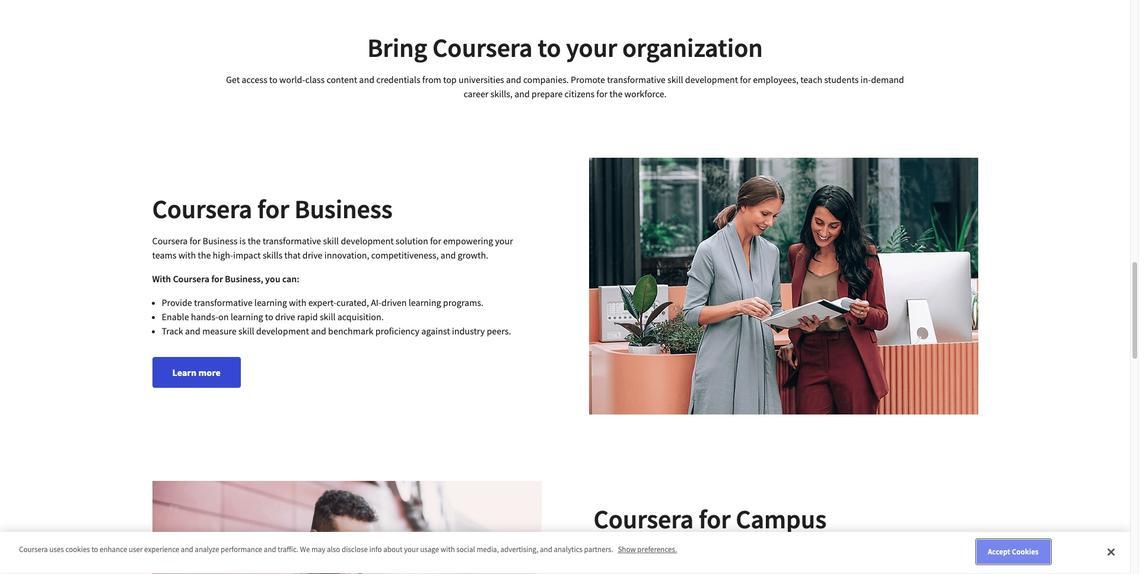 Task type: locate. For each thing, give the bounding box(es) containing it.
job-
[[810, 546, 826, 557]]

curated,
[[337, 297, 369, 309]]

analyze
[[195, 545, 219, 555]]

1 horizontal spatial campus
[[736, 503, 827, 536]]

coursera
[[433, 31, 533, 64], [152, 193, 252, 226], [152, 235, 188, 247], [173, 273, 210, 285], [594, 503, 694, 536], [19, 545, 48, 555], [594, 546, 629, 557]]

0 vertical spatial business
[[295, 193, 393, 226]]

the
[[610, 88, 623, 100], [248, 235, 261, 247], [198, 249, 211, 261]]

to inside the privacy 'alert dialog'
[[91, 545, 98, 555]]

students,
[[646, 560, 683, 572]]

universities
[[459, 74, 504, 86]]

drive right that
[[303, 249, 323, 261]]

solution
[[396, 235, 428, 247]]

your up promote
[[566, 31, 618, 64]]

faculty,
[[685, 560, 713, 572]]

organization
[[623, 31, 763, 64]]

the right "is"
[[248, 235, 261, 247]]

empowering
[[443, 235, 493, 247]]

0 horizontal spatial campus
[[644, 546, 677, 557]]

1 horizontal spatial transformative
[[263, 235, 321, 247]]

coursera up high-
[[152, 193, 252, 226]]

business for coursera for business
[[295, 193, 393, 226]]

development inside the provide transformative learning with expert-curated, ai-driven learning programs. enable hands-on learning to drive rapid skill acquisition. track and measure skill development and benchmark proficiency against industry peers.
[[256, 325, 309, 337]]

development up innovation,
[[341, 235, 394, 247]]

2 vertical spatial transformative
[[194, 297, 253, 309]]

development
[[685, 74, 738, 86], [341, 235, 394, 247], [256, 325, 309, 337]]

innovation,
[[325, 249, 370, 261]]

transformative
[[607, 74, 666, 86], [263, 235, 321, 247], [194, 297, 253, 309]]

2 horizontal spatial with
[[441, 545, 455, 555]]

0 vertical spatial drive
[[303, 249, 323, 261]]

the left the workforce.
[[610, 88, 623, 100]]

to
[[538, 31, 561, 64], [269, 74, 278, 86], [265, 311, 273, 323], [91, 545, 98, 555], [780, 546, 788, 557], [636, 560, 644, 572]]

coursera inside the privacy 'alert dialog'
[[19, 545, 48, 555]]

drive left the rapid
[[275, 311, 295, 323]]

coursera inside coursera for business is the transformative skill development solution for empowering your teams with the high-impact skills that drive innovation, competitiveness, and growth.
[[152, 235, 188, 247]]

skill down organization
[[668, 74, 684, 86]]

coursera for campus empowers any university to offer job-relevant, credit-ready* online education to students, faculty, and staff.
[[594, 546, 942, 572]]

0 vertical spatial with
[[178, 249, 196, 261]]

0 horizontal spatial your
[[404, 545, 419, 555]]

2 horizontal spatial your
[[566, 31, 618, 64]]

more
[[199, 367, 221, 379]]

and left traffic. at the bottom left of the page
[[264, 545, 276, 555]]

1 horizontal spatial business
[[295, 193, 393, 226]]

transformative up that
[[263, 235, 321, 247]]

enhance
[[100, 545, 127, 555]]

2 vertical spatial your
[[404, 545, 419, 555]]

to down show preferences. link
[[636, 560, 644, 572]]

rapid
[[297, 311, 318, 323]]

staff.
[[733, 560, 752, 572]]

0 horizontal spatial the
[[198, 249, 211, 261]]

transformative up the workforce.
[[607, 74, 666, 86]]

2 vertical spatial the
[[198, 249, 211, 261]]

coursera for coursera for business is the transformative skill development solution for empowering your teams with the high-impact skills that drive innovation, competitiveness, and growth.
[[152, 235, 188, 247]]

skill inside get access to world-class content and credentials from top universities and companies. promote transformative skill development for employees, teach students in-demand career skills, and prepare citizens for the workforce.
[[668, 74, 684, 86]]

and down empowering
[[441, 249, 456, 261]]

learn more
[[172, 367, 221, 379]]

show preferences. link
[[618, 545, 677, 555]]

0 vertical spatial development
[[685, 74, 738, 86]]

experience
[[144, 545, 179, 555]]

campus inside the coursera for campus empowers any university to offer job-relevant, credit-ready* online education to students, faculty, and staff.
[[644, 546, 677, 557]]

offer
[[790, 546, 808, 557]]

1 horizontal spatial your
[[495, 235, 513, 247]]

benchmark
[[328, 325, 374, 337]]

development down organization
[[685, 74, 738, 86]]

2 horizontal spatial transformative
[[607, 74, 666, 86]]

to right the 'access'
[[269, 74, 278, 86]]

1 vertical spatial transformative
[[263, 235, 321, 247]]

2 vertical spatial development
[[256, 325, 309, 337]]

and down any
[[715, 560, 731, 572]]

track
[[162, 325, 183, 337]]

coursera for campus
[[594, 503, 827, 536]]

your right empowering
[[495, 235, 513, 247]]

with
[[152, 273, 171, 285]]

to inside the provide transformative learning with expert-curated, ai-driven learning programs. enable hands-on learning to drive rapid skill acquisition. track and measure skill development and benchmark proficiency against industry peers.
[[265, 311, 273, 323]]

business up coursera for business is the transformative skill development solution for empowering your teams with the high-impact skills that drive innovation, competitiveness, and growth.
[[295, 193, 393, 226]]

learning up the against
[[409, 297, 441, 309]]

coursera left the uses
[[19, 545, 48, 555]]

for down promote
[[597, 88, 608, 100]]

with left social at the bottom left of the page
[[441, 545, 455, 555]]

bring coursera to your organization
[[368, 31, 763, 64]]

for down high-
[[211, 273, 223, 285]]

skill right measure
[[239, 325, 254, 337]]

workforce.
[[625, 88, 667, 100]]

2 horizontal spatial development
[[685, 74, 738, 86]]

skills,
[[491, 88, 513, 100]]

coursera up teams
[[152, 235, 188, 247]]

transformative inside the provide transformative learning with expert-curated, ai-driven learning programs. enable hands-on learning to drive rapid skill acquisition. track and measure skill development and benchmark proficiency against industry peers.
[[194, 297, 253, 309]]

0 vertical spatial transformative
[[607, 74, 666, 86]]

and up skills,
[[506, 74, 522, 86]]

campus up offer
[[736, 503, 827, 536]]

1 vertical spatial your
[[495, 235, 513, 247]]

0 horizontal spatial with
[[178, 249, 196, 261]]

campus up students,
[[644, 546, 677, 557]]

online
[[917, 546, 942, 557]]

drive inside coursera for business is the transformative skill development solution for empowering your teams with the high-impact skills that drive innovation, competitiveness, and growth.
[[303, 249, 323, 261]]

campus
[[736, 503, 827, 536], [644, 546, 677, 557]]

learning right on
[[231, 311, 263, 323]]

with right teams
[[178, 249, 196, 261]]

you
[[265, 273, 281, 285]]

provide transformative learning with expert-curated, ai-driven learning programs. enable hands-on learning to drive rapid skill acquisition. track and measure skill development and benchmark proficiency against industry peers.
[[162, 297, 511, 337]]

coursera up show preferences. link
[[594, 503, 694, 536]]

1 horizontal spatial development
[[341, 235, 394, 247]]

coursera inside the coursera for campus empowers any university to offer job-relevant, credit-ready* online education to students, faculty, and staff.
[[594, 546, 629, 557]]

0 vertical spatial campus
[[736, 503, 827, 536]]

to down 'you'
[[265, 311, 273, 323]]

1 horizontal spatial the
[[248, 235, 261, 247]]

2 vertical spatial with
[[441, 545, 455, 555]]

1 vertical spatial development
[[341, 235, 394, 247]]

with inside coursera for business is the transformative skill development solution for empowering your teams with the high-impact skills that drive innovation, competitiveness, and growth.
[[178, 249, 196, 261]]

in-
[[861, 74, 871, 86]]

promote
[[571, 74, 605, 86]]

1 vertical spatial with
[[289, 297, 307, 309]]

transformative up on
[[194, 297, 253, 309]]

1 horizontal spatial with
[[289, 297, 307, 309]]

coursera up universities
[[433, 31, 533, 64]]

skill
[[668, 74, 684, 86], [323, 235, 339, 247], [320, 311, 336, 323], [239, 325, 254, 337]]

drive
[[303, 249, 323, 261], [275, 311, 295, 323]]

can:
[[282, 273, 300, 285]]

university
[[739, 546, 778, 557]]

preferences.
[[638, 545, 677, 555]]

0 horizontal spatial drive
[[275, 311, 295, 323]]

with up the rapid
[[289, 297, 307, 309]]

your left usage at the bottom of page
[[404, 545, 419, 555]]

0 horizontal spatial transformative
[[194, 297, 253, 309]]

the inside get access to world-class content and credentials from top universities and companies. promote transformative skill development for employees, teach students in-demand career skills, and prepare citizens for the workforce.
[[610, 88, 623, 100]]

privacy alert dialog
[[0, 533, 1131, 575]]

for up education
[[631, 546, 642, 557]]

cookies
[[1012, 548, 1039, 558]]

1 vertical spatial campus
[[644, 546, 677, 557]]

ready*
[[888, 546, 915, 557]]

for left employees,
[[740, 74, 751, 86]]

and inside the coursera for campus empowers any university to offer job-relevant, credit-ready* online education to students, faculty, and staff.
[[715, 560, 731, 572]]

info
[[370, 545, 382, 555]]

to right cookies
[[91, 545, 98, 555]]

business inside coursera for business is the transformative skill development solution for empowering your teams with the high-impact skills that drive innovation, competitiveness, and growth.
[[203, 235, 238, 247]]

proficiency
[[376, 325, 420, 337]]

the left high-
[[198, 249, 211, 261]]

learn more button
[[152, 357, 241, 388]]

content
[[327, 74, 357, 86]]

show
[[618, 545, 636, 555]]

cookies
[[65, 545, 90, 555]]

top
[[443, 74, 457, 86]]

1 vertical spatial business
[[203, 235, 238, 247]]

for left "is"
[[190, 235, 201, 247]]

1 vertical spatial drive
[[275, 311, 295, 323]]

0 horizontal spatial development
[[256, 325, 309, 337]]

your
[[566, 31, 618, 64], [495, 235, 513, 247], [404, 545, 419, 555]]

social
[[457, 545, 475, 555]]

we
[[300, 545, 310, 555]]

with
[[178, 249, 196, 261], [289, 297, 307, 309], [441, 545, 455, 555]]

0 vertical spatial the
[[610, 88, 623, 100]]

driven
[[382, 297, 407, 309]]

for right solution
[[430, 235, 441, 247]]

business up high-
[[203, 235, 238, 247]]

your inside the privacy 'alert dialog'
[[404, 545, 419, 555]]

development down the rapid
[[256, 325, 309, 337]]

access
[[242, 74, 267, 86]]

ai-
[[371, 297, 382, 309]]

0 horizontal spatial business
[[203, 235, 238, 247]]

transformative inside coursera for business is the transformative skill development solution for empowering your teams with the high-impact skills that drive innovation, competitiveness, and growth.
[[263, 235, 321, 247]]

coursera up education
[[594, 546, 629, 557]]

1 horizontal spatial drive
[[303, 249, 323, 261]]

skill up innovation,
[[323, 235, 339, 247]]

coursera for coursera for campus empowers any university to offer job-relevant, credit-ready* online education to students, faculty, and staff.
[[594, 546, 629, 557]]

2 horizontal spatial the
[[610, 88, 623, 100]]



Task type: vqa. For each thing, say whether or not it's contained in the screenshot.
bottommost with
yes



Task type: describe. For each thing, give the bounding box(es) containing it.
teams
[[152, 249, 177, 261]]

students
[[825, 74, 859, 86]]

to inside get access to world-class content and credentials from top universities and companies. promote transformative skill development for employees, teach students in-demand career skills, and prepare citizens for the workforce.
[[269, 74, 278, 86]]

about
[[384, 545, 403, 555]]

0 vertical spatial your
[[566, 31, 618, 64]]

hands-
[[191, 311, 218, 323]]

get access to world-class content and credentials from top universities and companies. promote transformative skill development for employees, teach students in-demand career skills, and prepare citizens for the workforce.
[[226, 74, 905, 100]]

bring
[[368, 31, 428, 64]]

credit-
[[863, 546, 889, 557]]

business,
[[225, 273, 263, 285]]

drive inside the provide transformative learning with expert-curated, ai-driven learning programs. enable hands-on learning to drive rapid skill acquisition. track and measure skill development and benchmark proficiency against industry peers.
[[275, 311, 295, 323]]

usage
[[420, 545, 439, 555]]

learn
[[172, 367, 197, 379]]

that
[[284, 249, 301, 261]]

growth.
[[458, 249, 489, 261]]

teach
[[801, 74, 823, 86]]

business for coursera for business is the transformative skill development solution for empowering your teams with the high-impact skills that drive innovation, competitiveness, and growth.
[[203, 235, 238, 247]]

coursera for coursera uses cookies to enhance user experience and analyze performance and traffic. we may also disclose info about your usage with social media, advertising, and analytics partners. show preferences.
[[19, 545, 48, 555]]

analytics
[[554, 545, 583, 555]]

accept cookies button
[[977, 540, 1051, 565]]

coursera for campus image
[[152, 481, 542, 575]]

provide
[[162, 297, 192, 309]]

career
[[464, 88, 489, 100]]

expert-
[[308, 297, 337, 309]]

relevant,
[[826, 546, 861, 557]]

learn more link
[[152, 357, 241, 388]]

class
[[305, 74, 325, 86]]

to left offer
[[780, 546, 788, 557]]

against
[[422, 325, 450, 337]]

and inside coursera for business is the transformative skill development solution for empowering your teams with the high-impact skills that drive innovation, competitiveness, and growth.
[[441, 249, 456, 261]]

and right content
[[359, 74, 375, 86]]

and down hands- at the bottom left of page
[[185, 325, 200, 337]]

industry
[[452, 325, 485, 337]]

skill down expert-
[[320, 311, 336, 323]]

impact
[[233, 249, 261, 261]]

advertising,
[[501, 545, 539, 555]]

coursera for business
[[152, 193, 393, 226]]

high-
[[213, 249, 233, 261]]

transformative inside get access to world-class content and credentials from top universities and companies. promote transformative skill development for employees, teach students in-demand career skills, and prepare citizens for the workforce.
[[607, 74, 666, 86]]

credentials
[[376, 74, 421, 86]]

campus for coursera for campus
[[736, 503, 827, 536]]

media,
[[477, 545, 499, 555]]

development inside coursera for business is the transformative skill development solution for empowering your teams with the high-impact skills that drive innovation, competitiveness, and growth.
[[341, 235, 394, 247]]

education
[[594, 560, 634, 572]]

coursera for business is the transformative skill development solution for empowering your teams with the high-impact skills that drive innovation, competitiveness, and growth.
[[152, 235, 513, 261]]

coursera up provide
[[173, 273, 210, 285]]

for up skills
[[257, 193, 289, 226]]

measure
[[202, 325, 237, 337]]

coursera for coursera for campus
[[594, 503, 694, 536]]

from
[[423, 74, 442, 86]]

acquisition.
[[338, 311, 384, 323]]

enable
[[162, 311, 189, 323]]

partners.
[[584, 545, 614, 555]]

accept cookies
[[988, 548, 1039, 558]]

uses
[[49, 545, 64, 555]]

disclose
[[342, 545, 368, 555]]

employees,
[[753, 74, 799, 86]]

for up any
[[699, 503, 731, 536]]

learning down 'you'
[[255, 297, 287, 309]]

get
[[226, 74, 240, 86]]

your inside coursera for business is the transformative skill development solution for empowering your teams with the high-impact skills that drive innovation, competitiveness, and growth.
[[495, 235, 513, 247]]

accept
[[988, 548, 1011, 558]]

citizens
[[565, 88, 595, 100]]

empowers
[[679, 546, 720, 557]]

coursera uses cookies to enhance user experience and analyze performance and traffic. we may also disclose info about your usage with social media, advertising, and analytics partners. show preferences.
[[19, 545, 677, 555]]

and left analyze
[[181, 545, 193, 555]]

peers.
[[487, 325, 511, 337]]

to up companies.
[[538, 31, 561, 64]]

for inside the coursera for campus empowers any university to offer job-relevant, credit-ready* online education to students, faculty, and staff.
[[631, 546, 642, 557]]

with inside the provide transformative learning with expert-curated, ai-driven learning programs. enable hands-on learning to drive rapid skill acquisition. track and measure skill development and benchmark proficiency against industry peers.
[[289, 297, 307, 309]]

with inside the privacy 'alert dialog'
[[441, 545, 455, 555]]

development inside get access to world-class content and credentials from top universities and companies. promote transformative skill development for employees, teach students in-demand career skills, and prepare citizens for the workforce.
[[685, 74, 738, 86]]

may
[[312, 545, 325, 555]]

coursera for business image
[[589, 158, 979, 415]]

user
[[129, 545, 143, 555]]

performance
[[221, 545, 262, 555]]

campus for coursera for campus empowers any university to offer job-relevant, credit-ready* online education to students, faculty, and staff.
[[644, 546, 677, 557]]

world-
[[279, 74, 305, 86]]

any
[[722, 546, 737, 557]]

companies.
[[523, 74, 569, 86]]

and down the rapid
[[311, 325, 326, 337]]

and right skills,
[[515, 88, 530, 100]]

and left analytics
[[540, 545, 553, 555]]

skill inside coursera for business is the transformative skill development solution for empowering your teams with the high-impact skills that drive innovation, competitiveness, and growth.
[[323, 235, 339, 247]]

coursera for coursera for business
[[152, 193, 252, 226]]

prepare
[[532, 88, 563, 100]]

on
[[218, 311, 229, 323]]

also
[[327, 545, 340, 555]]

with coursera for business, you can:
[[152, 273, 300, 285]]

1 vertical spatial the
[[248, 235, 261, 247]]

is
[[240, 235, 246, 247]]

competitiveness,
[[371, 249, 439, 261]]



